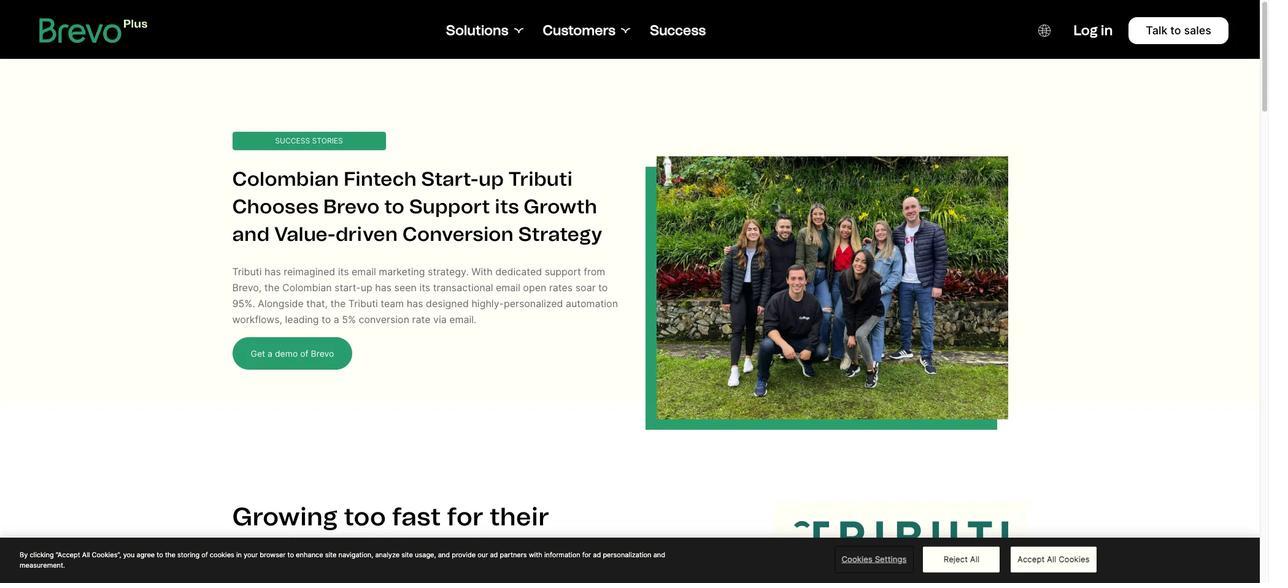 Task type: vqa. For each thing, say whether or not it's contained in the screenshot.
of
yes



Task type: locate. For each thing, give the bounding box(es) containing it.
0 horizontal spatial ad
[[490, 551, 498, 560]]

1 vertical spatial the
[[331, 298, 346, 310]]

the up alongside
[[264, 282, 280, 294]]

1 horizontal spatial up
[[479, 168, 504, 191]]

0 horizontal spatial the
[[165, 551, 176, 560]]

to down that,
[[322, 314, 331, 326]]

tributi up 5%
[[349, 298, 378, 310]]

and right the 'usage,'
[[438, 551, 450, 560]]

95%.
[[232, 298, 255, 310]]

2 vertical spatial its
[[420, 282, 431, 294]]

a
[[334, 314, 339, 326], [268, 349, 273, 359]]

conversion
[[403, 223, 514, 246]]

0 vertical spatial for
[[447, 502, 484, 532]]

site left the 'usage,'
[[402, 551, 413, 560]]

1 vertical spatial for
[[583, 551, 591, 560]]

by clicking "accept all cookies", you agree to the storing of cookies in your browser to enhance site navigation, analyze site usage, and provide our ad partners with information for ad personalization and measurement.
[[20, 551, 666, 570]]

a inside tributi has reimagined its email marketing strategy. with dedicated support from brevo, the colombian start-up has seen its transactional email open rates soar to 95%. alongside that, the tributi team has designed highly-personalized automation workflows, leading to a 5% conversion rate via email.
[[334, 314, 339, 326]]

tributi up brevo,
[[232, 266, 262, 278]]

too
[[344, 502, 386, 532]]

up up conversion
[[361, 282, 372, 294]]

1 horizontal spatial a
[[334, 314, 339, 326]]

cookies left settings
[[842, 555, 873, 565]]

0 horizontal spatial has
[[265, 266, 281, 278]]

fintech
[[344, 168, 417, 191]]

rate
[[412, 314, 431, 326]]

brevo right demo
[[311, 349, 334, 359]]

0 horizontal spatial for
[[447, 502, 484, 532]]

2 horizontal spatial the
[[331, 298, 346, 310]]

colombian inside colombian fintech start-up tributi chooses brevo to support its growth and value-driven conversion strategy
[[232, 168, 339, 191]]

site right enhance
[[325, 551, 337, 560]]

a left 5%
[[334, 314, 339, 326]]

1 vertical spatial a
[[268, 349, 273, 359]]

talk to sales
[[1146, 24, 1212, 37]]

support
[[545, 266, 581, 278]]

has up rate
[[407, 298, 423, 310]]

and right personalization
[[654, 551, 666, 560]]

a inside the get a demo of brevo link
[[268, 349, 273, 359]]

all for reject all
[[971, 555, 980, 565]]

1 horizontal spatial all
[[971, 555, 980, 565]]

all right reject at the bottom
[[971, 555, 980, 565]]

email inside growing too fast for their previous email provider
[[346, 533, 415, 563]]

0 horizontal spatial and
[[232, 223, 270, 246]]

support
[[409, 195, 490, 219]]

success
[[650, 22, 706, 39]]

0 horizontal spatial all
[[82, 551, 90, 560]]

open
[[523, 282, 547, 294]]

and
[[232, 223, 270, 246], [438, 551, 450, 560], [654, 551, 666, 560]]

1 horizontal spatial of
[[300, 349, 309, 359]]

0 vertical spatial colombian
[[232, 168, 339, 191]]

1 vertical spatial in
[[236, 551, 242, 560]]

0 vertical spatial up
[[479, 168, 504, 191]]

accept all cookies
[[1018, 555, 1090, 565]]

its up start-
[[338, 266, 349, 278]]

growing too fast for their previous email provider
[[232, 502, 550, 563]]

0 horizontal spatial its
[[338, 266, 349, 278]]

driven
[[336, 223, 398, 246]]

has
[[265, 266, 281, 278], [375, 282, 392, 294], [407, 298, 423, 310]]

has up team
[[375, 282, 392, 294]]

1 vertical spatial tributi
[[232, 266, 262, 278]]

brevo,
[[232, 282, 262, 294]]

0 horizontal spatial up
[[361, 282, 372, 294]]

1 horizontal spatial ad
[[593, 551, 601, 560]]

0 horizontal spatial tributi
[[232, 266, 262, 278]]

tributi
[[509, 168, 573, 191], [232, 266, 262, 278], [349, 298, 378, 310]]

agree
[[137, 551, 155, 560]]

cookies inside button
[[842, 555, 873, 565]]

1 vertical spatial brevo
[[311, 349, 334, 359]]

0 vertical spatial brevo
[[323, 195, 380, 219]]

site
[[325, 551, 337, 560], [402, 551, 413, 560]]

alongside
[[258, 298, 304, 310]]

cookies
[[210, 551, 234, 560]]

ad right our
[[490, 551, 498, 560]]

colombian
[[232, 168, 339, 191], [282, 282, 332, 294]]

tributi inside colombian fintech start-up tributi chooses brevo to support its growth and value-driven conversion strategy
[[509, 168, 573, 191]]

get a demo of brevo
[[251, 349, 334, 359]]

1 horizontal spatial the
[[264, 282, 280, 294]]

cookies inside 'button'
[[1059, 555, 1090, 565]]

talk to sales button
[[1128, 16, 1230, 45]]

0 horizontal spatial site
[[325, 551, 337, 560]]

ad left personalization
[[593, 551, 601, 560]]

1 horizontal spatial has
[[375, 282, 392, 294]]

up up the support
[[479, 168, 504, 191]]

of right storing
[[202, 551, 208, 560]]

that,
[[307, 298, 328, 310]]

dedicated
[[496, 266, 542, 278]]

1 horizontal spatial tributi
[[349, 298, 378, 310]]

solutions
[[446, 22, 509, 39]]

2 vertical spatial the
[[165, 551, 176, 560]]

reject all
[[944, 555, 980, 565]]

0 vertical spatial has
[[265, 266, 281, 278]]

email up start-
[[352, 266, 376, 278]]

1 vertical spatial colombian
[[282, 282, 332, 294]]

all inside button
[[971, 555, 980, 565]]

email.
[[450, 314, 477, 326]]

2 vertical spatial has
[[407, 298, 423, 310]]

1 horizontal spatial and
[[438, 551, 450, 560]]

for right the information
[[583, 551, 591, 560]]

all
[[82, 551, 90, 560], [971, 555, 980, 565], [1047, 555, 1057, 565]]

2 horizontal spatial and
[[654, 551, 666, 560]]

of right demo
[[300, 349, 309, 359]]

and down chooses
[[232, 223, 270, 246]]

success stories
[[275, 136, 343, 146]]

colombian fintech start-up tributi chooses brevo to support its growth and value-driven conversion strategy
[[232, 168, 603, 246]]

its inside colombian fintech start-up tributi chooses brevo to support its growth and value-driven conversion strategy
[[495, 195, 519, 219]]

1 vertical spatial of
[[202, 551, 208, 560]]

2 cookies from the left
[[1059, 555, 1090, 565]]

1 vertical spatial email
[[496, 282, 521, 294]]

brevo
[[323, 195, 380, 219], [311, 349, 334, 359]]

"accept
[[56, 551, 80, 560]]

colombian up chooses
[[232, 168, 339, 191]]

by
[[20, 551, 28, 560]]

the left storing
[[165, 551, 176, 560]]

2 vertical spatial email
[[346, 533, 415, 563]]

log in
[[1074, 22, 1113, 39]]

has up alongside
[[265, 266, 281, 278]]

for inside by clicking "accept all cookies", you agree to the storing of cookies in your browser to enhance site navigation, analyze site usage, and provide our ad partners with information for ad personalization and measurement.
[[583, 551, 591, 560]]

all inside 'button'
[[1047, 555, 1057, 565]]

browser
[[260, 551, 286, 560]]

cookies right accept
[[1059, 555, 1090, 565]]

0 vertical spatial a
[[334, 314, 339, 326]]

ad
[[490, 551, 498, 560], [593, 551, 601, 560]]

its right seen
[[420, 282, 431, 294]]

email
[[352, 266, 376, 278], [496, 282, 521, 294], [346, 533, 415, 563]]

the down start-
[[331, 298, 346, 310]]

2 horizontal spatial all
[[1047, 555, 1057, 565]]

for up provider
[[447, 502, 484, 532]]

growing
[[232, 502, 338, 532]]

1 horizontal spatial in
[[1101, 22, 1113, 39]]

email down too
[[346, 533, 415, 563]]

to down fintech
[[384, 195, 405, 219]]

talk
[[1146, 24, 1168, 37]]

to
[[1171, 24, 1182, 37], [384, 195, 405, 219], [599, 282, 608, 294], [322, 314, 331, 326], [157, 551, 163, 560], [288, 551, 294, 560]]

0 vertical spatial of
[[300, 349, 309, 359]]

to right talk
[[1171, 24, 1182, 37]]

colombian down reimagined at the top of the page
[[282, 282, 332, 294]]

0 vertical spatial in
[[1101, 22, 1113, 39]]

all for accept all cookies
[[1047, 555, 1057, 565]]

1 cookies from the left
[[842, 555, 873, 565]]

0 horizontal spatial in
[[236, 551, 242, 560]]

in right log
[[1101, 22, 1113, 39]]

email down dedicated
[[496, 282, 521, 294]]

up
[[479, 168, 504, 191], [361, 282, 372, 294]]

and inside colombian fintech start-up tributi chooses brevo to support its growth and value-driven conversion strategy
[[232, 223, 270, 246]]

1 vertical spatial up
[[361, 282, 372, 294]]

0 vertical spatial its
[[495, 195, 519, 219]]

2 horizontal spatial tributi
[[509, 168, 573, 191]]

navigation,
[[339, 551, 373, 560]]

leading
[[285, 314, 319, 326]]

stories
[[312, 136, 343, 146]]

to right soar
[[599, 282, 608, 294]]

0 horizontal spatial a
[[268, 349, 273, 359]]

solutions link
[[446, 22, 523, 39]]

0 vertical spatial tributi
[[509, 168, 573, 191]]

transactional
[[433, 282, 493, 294]]

rates
[[549, 282, 573, 294]]

2 vertical spatial tributi
[[349, 298, 378, 310]]

the
[[264, 282, 280, 294], [331, 298, 346, 310], [165, 551, 176, 560]]

0 horizontal spatial cookies
[[842, 555, 873, 565]]

to right agree
[[157, 551, 163, 560]]

brevo image
[[39, 18, 148, 43]]

information
[[545, 551, 581, 560]]

a right "get"
[[268, 349, 273, 359]]

its left growth
[[495, 195, 519, 219]]

2 horizontal spatial has
[[407, 298, 423, 310]]

strategy
[[518, 223, 603, 246]]

1 horizontal spatial cookies
[[1059, 555, 1090, 565]]

reimagined
[[284, 266, 335, 278]]

1 vertical spatial has
[[375, 282, 392, 294]]

cookies settings
[[842, 555, 907, 565]]

brevo inside colombian fintech start-up tributi chooses brevo to support its growth and value-driven conversion strategy
[[323, 195, 380, 219]]

all right accept
[[1047, 555, 1057, 565]]

0 horizontal spatial of
[[202, 551, 208, 560]]

1 horizontal spatial for
[[583, 551, 591, 560]]

provide
[[452, 551, 476, 560]]

tributi up growth
[[509, 168, 573, 191]]

in left your
[[236, 551, 242, 560]]

accept all cookies button
[[1011, 547, 1097, 573]]

1 horizontal spatial site
[[402, 551, 413, 560]]

brevo up "driven"
[[323, 195, 380, 219]]

2 horizontal spatial its
[[495, 195, 519, 219]]

all right "accept in the left bottom of the page
[[82, 551, 90, 560]]



Task type: describe. For each thing, give the bounding box(es) containing it.
personalization
[[603, 551, 652, 560]]

team
[[381, 298, 404, 310]]

get a demo of brevo link
[[232, 338, 353, 370]]

marketing
[[379, 266, 425, 278]]

the inside by clicking "accept all cookies", you agree to the storing of cookies in your browser to enhance site navigation, analyze site usage, and provide our ad partners with information for ad personalization and measurement.
[[165, 551, 176, 560]]

get
[[251, 349, 265, 359]]

in inside by clicking "accept all cookies", you agree to the storing of cookies in your browser to enhance site navigation, analyze site usage, and provide our ad partners with information for ad personalization and measurement.
[[236, 551, 242, 560]]

analyze
[[375, 551, 400, 560]]

success
[[275, 136, 310, 146]]

to inside talk to sales 'button'
[[1171, 24, 1182, 37]]

with
[[472, 266, 493, 278]]

to right browser
[[288, 551, 294, 560]]

previous
[[232, 533, 340, 563]]

1 horizontal spatial its
[[420, 282, 431, 294]]

to inside colombian fintech start-up tributi chooses brevo to support its growth and value-driven conversion strategy
[[384, 195, 405, 219]]

workflows,
[[232, 314, 282, 326]]

personalized
[[504, 298, 563, 310]]

seen
[[394, 282, 417, 294]]

accept
[[1018, 555, 1045, 565]]

settings
[[875, 555, 907, 565]]

0 vertical spatial the
[[264, 282, 280, 294]]

chooses
[[232, 195, 319, 219]]

sales
[[1185, 24, 1212, 37]]

storing
[[177, 551, 200, 560]]

conversion
[[359, 314, 410, 326]]

1 vertical spatial its
[[338, 266, 349, 278]]

automation
[[566, 298, 618, 310]]

colombian inside tributi has reimagined its email marketing strategy. with dedicated support from brevo, the colombian start-up has seen its transactional email open rates soar to 95%. alongside that, the tributi team has designed highly-personalized automation workflows, leading to a 5% conversion rate via email.
[[282, 282, 332, 294]]

clicking
[[30, 551, 54, 560]]

customers link
[[543, 22, 631, 39]]

start-
[[335, 282, 361, 294]]

our
[[478, 551, 488, 560]]

2 ad from the left
[[593, 551, 601, 560]]

partners
[[500, 551, 527, 560]]

for inside growing too fast for their previous email provider
[[447, 502, 484, 532]]

tributi has reimagined its email marketing strategy. with dedicated support from brevo, the colombian start-up has seen its transactional email open rates soar to 95%. alongside that, the tributi team has designed highly-personalized automation workflows, leading to a 5% conversion rate via email.
[[232, 266, 618, 326]]

highly-
[[472, 298, 504, 310]]

demo
[[275, 349, 298, 359]]

log
[[1074, 22, 1098, 39]]

soar
[[576, 282, 596, 294]]

usage,
[[415, 551, 436, 560]]

fast
[[392, 502, 441, 532]]

you
[[123, 551, 135, 560]]

designed
[[426, 298, 469, 310]]

2 site from the left
[[402, 551, 413, 560]]

strategy.
[[428, 266, 469, 278]]

their
[[490, 502, 550, 532]]

provider
[[421, 533, 526, 563]]

measurement.
[[20, 561, 65, 570]]

0 vertical spatial email
[[352, 266, 376, 278]]

via
[[433, 314, 447, 326]]

button image
[[1039, 25, 1051, 37]]

log in link
[[1074, 22, 1113, 39]]

1 site from the left
[[325, 551, 337, 560]]

from
[[584, 266, 605, 278]]

cookies",
[[92, 551, 121, 560]]

5%
[[342, 314, 356, 326]]

up inside colombian fintech start-up tributi chooses brevo to support its growth and value-driven conversion strategy
[[479, 168, 504, 191]]

customers
[[543, 22, 616, 39]]

with
[[529, 551, 543, 560]]

start-
[[421, 168, 479, 191]]

growth
[[524, 195, 597, 219]]

reject
[[944, 555, 968, 565]]

success link
[[650, 22, 706, 39]]

all inside by clicking "accept all cookies", you agree to the storing of cookies in your browser to enhance site navigation, analyze site usage, and provide our ad partners with information for ad personalization and measurement.
[[82, 551, 90, 560]]

of inside by clicking "accept all cookies", you agree to the storing of cookies in your browser to enhance site navigation, analyze site usage, and provide our ad partners with information for ad personalization and measurement.
[[202, 551, 208, 560]]

up inside tributi has reimagined its email marketing strategy. with dedicated support from brevo, the colombian start-up has seen its transactional email open rates soar to 95%. alongside that, the tributi team has designed highly-personalized automation workflows, leading to a 5% conversion rate via email.
[[361, 282, 372, 294]]

1 ad from the left
[[490, 551, 498, 560]]

your
[[244, 551, 258, 560]]

value-
[[274, 223, 336, 246]]

cookies settings button
[[836, 548, 913, 572]]

enhance
[[296, 551, 323, 560]]

reject all button
[[924, 547, 1000, 573]]



